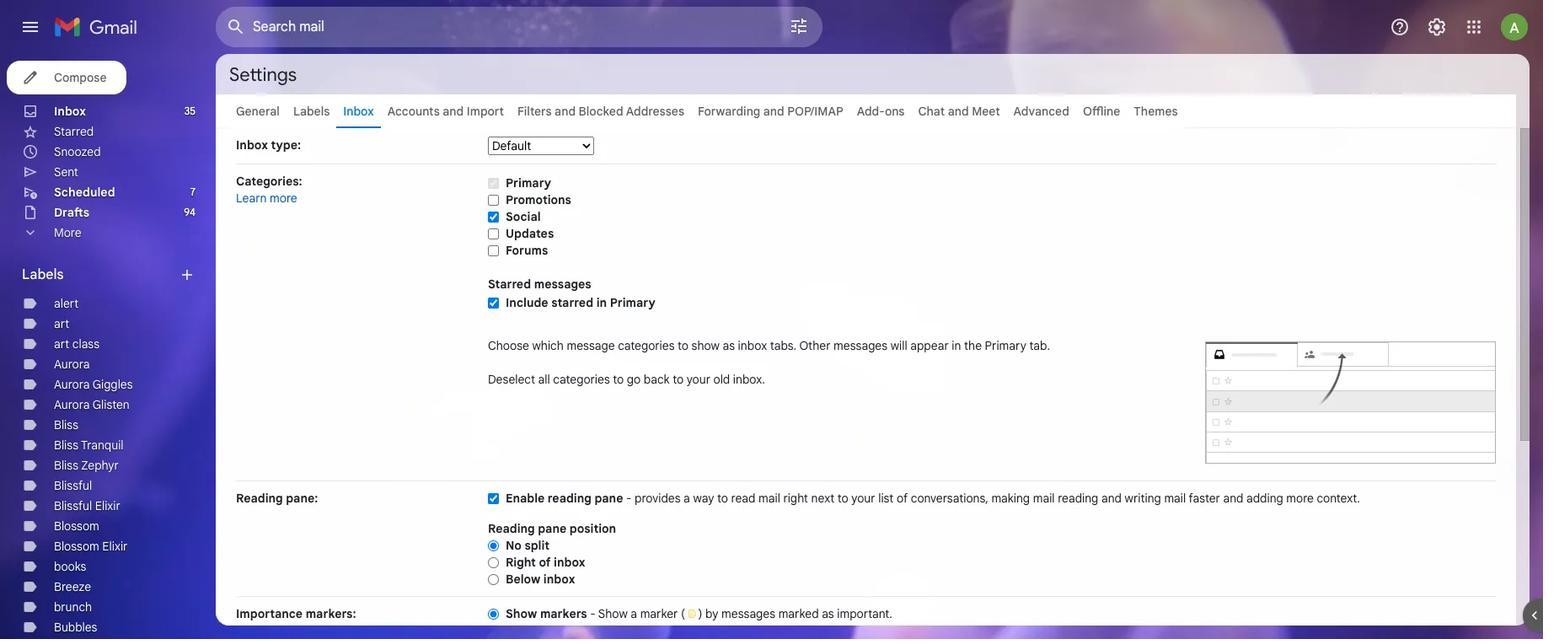 Task type: describe. For each thing, give the bounding box(es) containing it.
categories:
[[236, 174, 302, 189]]

alert link
[[54, 296, 79, 311]]

1 mail from the left
[[759, 491, 781, 506]]

gmail image
[[54, 10, 146, 44]]

markers for show
[[540, 606, 587, 621]]

filters and blocked addresses
[[518, 104, 685, 119]]

Updates checkbox
[[488, 227, 499, 240]]

categories: learn more
[[236, 174, 302, 206]]

advanced link
[[1014, 104, 1070, 119]]

advanced
[[1014, 104, 1070, 119]]

general
[[236, 104, 280, 119]]

2 mail from the left
[[1033, 491, 1055, 506]]

Social checkbox
[[488, 211, 499, 223]]

inbox.
[[733, 372, 766, 387]]

bliss zephyr
[[54, 458, 119, 473]]

labels navigation
[[0, 54, 216, 639]]

elixir for blissful elixir
[[95, 498, 120, 513]]

forwarding and pop/imap link
[[698, 104, 844, 119]]

filters
[[518, 104, 552, 119]]

art for art link
[[54, 316, 69, 331]]

learn
[[236, 191, 267, 206]]

type:
[[271, 137, 301, 153]]

7
[[190, 185, 196, 198]]

blossom elixir link
[[54, 539, 128, 554]]

2 inbox link from the left
[[343, 104, 374, 119]]

appear
[[911, 338, 949, 353]]

blissful link
[[54, 478, 92, 493]]

zephyr
[[81, 458, 119, 473]]

bliss for bliss tranquil
[[54, 438, 78, 453]]

forwarding and pop/imap
[[698, 104, 844, 119]]

bliss tranquil
[[54, 438, 124, 453]]

tab.
[[1030, 338, 1051, 353]]

0 vertical spatial of
[[897, 491, 908, 506]]

show
[[692, 338, 720, 353]]

pane:
[[286, 491, 318, 506]]

deselect all categories to go back to your old inbox.
[[488, 372, 766, 387]]

other
[[800, 338, 831, 353]]

position
[[570, 521, 616, 536]]

brunch link
[[54, 599, 92, 615]]

reading for reading pane:
[[236, 491, 283, 506]]

0 vertical spatial inbox
[[738, 338, 767, 353]]

aurora link
[[54, 357, 90, 372]]

right of inbox
[[506, 555, 586, 570]]

blissful for blissful elixir
[[54, 498, 92, 513]]

0 horizontal spatial primary
[[506, 175, 552, 191]]

sent
[[54, 164, 78, 180]]

making
[[992, 491, 1030, 506]]

bliss tranquil link
[[54, 438, 124, 453]]

snoozed link
[[54, 144, 101, 159]]

markers:
[[306, 606, 356, 621]]

0 horizontal spatial your
[[687, 372, 711, 387]]

1 reading from the left
[[548, 491, 592, 506]]

1 horizontal spatial as
[[822, 606, 834, 621]]

add-ons link
[[857, 104, 905, 119]]

blissful elixir link
[[54, 498, 120, 513]]

adding
[[1247, 491, 1284, 506]]

blossom link
[[54, 519, 99, 534]]

1 vertical spatial pane
[[538, 521, 567, 536]]

aurora glisten link
[[54, 397, 130, 412]]

split
[[525, 538, 550, 553]]

forwarding
[[698, 104, 761, 119]]

glisten
[[93, 397, 130, 412]]

forums
[[506, 243, 548, 258]]

context.
[[1317, 491, 1361, 506]]

no markers
[[506, 623, 572, 638]]

read
[[731, 491, 756, 506]]

by
[[706, 606, 719, 621]]

sent link
[[54, 164, 78, 180]]

1 horizontal spatial inbox
[[236, 137, 268, 153]]

1 vertical spatial primary
[[610, 295, 656, 310]]

Right of inbox radio
[[488, 556, 499, 569]]

themes
[[1134, 104, 1178, 119]]

blossom elixir
[[54, 539, 128, 554]]

1 vertical spatial in
[[952, 338, 962, 353]]

accounts
[[388, 104, 440, 119]]

will
[[891, 338, 908, 353]]

tranquil
[[81, 438, 124, 453]]

below
[[506, 572, 541, 587]]

Forums checkbox
[[488, 244, 499, 257]]

and left writing at the bottom of page
[[1102, 491, 1122, 506]]

aurora giggles link
[[54, 377, 133, 392]]

blossom for blossom elixir
[[54, 539, 99, 554]]

conversations,
[[911, 491, 989, 506]]

writing
[[1125, 491, 1162, 506]]

breeze link
[[54, 579, 91, 594]]

1 horizontal spatial your
[[852, 491, 876, 506]]

aurora for aurora link
[[54, 357, 90, 372]]

compose button
[[7, 61, 127, 94]]

blossom for "blossom" link
[[54, 519, 99, 534]]

way
[[693, 491, 715, 506]]

list
[[879, 491, 894, 506]]

starred for starred messages
[[488, 277, 531, 292]]

blissful elixir
[[54, 498, 120, 513]]

starred
[[552, 295, 594, 310]]

inbox inside labels navigation
[[54, 104, 86, 119]]

(
[[681, 606, 685, 621]]

0 horizontal spatial as
[[723, 338, 735, 353]]

art class
[[54, 336, 99, 352]]

add-ons
[[857, 104, 905, 119]]

chat and meet
[[919, 104, 1000, 119]]

tabs.
[[770, 338, 797, 353]]

important.
[[837, 606, 893, 621]]

giggles
[[93, 377, 133, 392]]

bliss for bliss link
[[54, 417, 78, 433]]

all
[[538, 372, 550, 387]]

accounts and import
[[388, 104, 504, 119]]

search mail image
[[221, 12, 251, 42]]

go
[[627, 372, 641, 387]]

labels for labels link
[[293, 104, 330, 119]]

art link
[[54, 316, 69, 331]]

provides
[[635, 491, 681, 506]]

reading for reading pane position
[[488, 521, 535, 536]]



Task type: locate. For each thing, give the bounding box(es) containing it.
2 bliss from the top
[[54, 438, 78, 453]]

starred for 'starred' link
[[54, 124, 94, 139]]

labels inside navigation
[[22, 266, 64, 283]]

0 vertical spatial reading
[[236, 491, 283, 506]]

0 vertical spatial markers
[[540, 606, 587, 621]]

elixir up "blossom" link
[[95, 498, 120, 513]]

1 vertical spatial no
[[506, 623, 522, 638]]

blissful down blissful link
[[54, 498, 92, 513]]

1 vertical spatial markers
[[525, 623, 572, 638]]

primary
[[506, 175, 552, 191], [610, 295, 656, 310], [985, 338, 1027, 353]]

add-
[[857, 104, 885, 119]]

more
[[54, 225, 81, 240]]

importance markers:
[[236, 606, 356, 621]]

2 vertical spatial bliss
[[54, 458, 78, 473]]

messages up starred
[[534, 277, 592, 292]]

primary right the
[[985, 338, 1027, 353]]

next
[[812, 491, 835, 506]]

scheduled
[[54, 185, 115, 200]]

a left marker
[[631, 606, 637, 621]]

art down alert link
[[54, 316, 69, 331]]

1 horizontal spatial primary
[[610, 295, 656, 310]]

of right the list
[[897, 491, 908, 506]]

labels up alert
[[22, 266, 64, 283]]

messages
[[534, 277, 592, 292], [834, 338, 888, 353], [722, 606, 776, 621]]

0 vertical spatial blissful
[[54, 478, 92, 493]]

and for accounts
[[443, 104, 464, 119]]

inbox left type:
[[236, 137, 268, 153]]

to left show
[[678, 338, 689, 353]]

as right show
[[723, 338, 735, 353]]

no for no markers
[[506, 623, 522, 638]]

art down art link
[[54, 336, 69, 352]]

0 horizontal spatial mail
[[759, 491, 781, 506]]

compose
[[54, 70, 107, 85]]

1 vertical spatial labels
[[22, 266, 64, 283]]

starred inside labels navigation
[[54, 124, 94, 139]]

reading up the no split
[[488, 521, 535, 536]]

None radio
[[488, 608, 499, 620]]

0 vertical spatial bliss
[[54, 417, 78, 433]]

brunch
[[54, 599, 92, 615]]

art for art class
[[54, 336, 69, 352]]

1 horizontal spatial messages
[[722, 606, 776, 621]]

0 vertical spatial messages
[[534, 277, 592, 292]]

no up right
[[506, 538, 522, 553]]

1 bliss from the top
[[54, 417, 78, 433]]

class
[[72, 336, 99, 352]]

1 blissful from the top
[[54, 478, 92, 493]]

more
[[270, 191, 297, 206], [1287, 491, 1314, 506]]

0 vertical spatial in
[[597, 295, 607, 310]]

0 horizontal spatial messages
[[534, 277, 592, 292]]

and left import
[[443, 104, 464, 119]]

1 horizontal spatial in
[[952, 338, 962, 353]]

filters and blocked addresses link
[[518, 104, 685, 119]]

Include starred in Primary checkbox
[[488, 297, 499, 309]]

blissful
[[54, 478, 92, 493], [54, 498, 92, 513]]

categories down 'message'
[[553, 372, 610, 387]]

1 blossom from the top
[[54, 519, 99, 534]]

to left go
[[613, 372, 624, 387]]

faster
[[1189, 491, 1221, 506]]

more button
[[0, 223, 202, 243]]

your left the list
[[852, 491, 876, 506]]

more down categories:
[[270, 191, 297, 206]]

categories up back
[[618, 338, 675, 353]]

2 blossom from the top
[[54, 539, 99, 554]]

inbox link right labels link
[[343, 104, 374, 119]]

and for filters
[[555, 104, 576, 119]]

show markers - show a marker (
[[506, 606, 688, 621]]

1 horizontal spatial inbox link
[[343, 104, 374, 119]]

labels
[[293, 104, 330, 119], [22, 266, 64, 283]]

and for chat
[[948, 104, 969, 119]]

primary up 'message'
[[610, 295, 656, 310]]

labels for the labels heading
[[22, 266, 64, 283]]

and for forwarding
[[764, 104, 785, 119]]

0 vertical spatial blossom
[[54, 519, 99, 534]]

0 vertical spatial no
[[506, 538, 522, 553]]

your left old
[[687, 372, 711, 387]]

markers down show markers - show a marker (
[[525, 623, 572, 638]]

support image
[[1390, 17, 1411, 37]]

pane
[[595, 491, 623, 506], [538, 521, 567, 536]]

1 vertical spatial a
[[631, 606, 637, 621]]

markers
[[540, 606, 587, 621], [525, 623, 572, 638]]

Primary checkbox
[[488, 177, 499, 190]]

messages left the will
[[834, 338, 888, 353]]

1 horizontal spatial show
[[598, 606, 628, 621]]

0 vertical spatial a
[[684, 491, 690, 506]]

as right marked
[[822, 606, 834, 621]]

starred link
[[54, 124, 94, 139]]

1 vertical spatial of
[[539, 555, 551, 570]]

1 vertical spatial categories
[[553, 372, 610, 387]]

0 horizontal spatial inbox
[[54, 104, 86, 119]]

and right chat
[[948, 104, 969, 119]]

2 vertical spatial inbox
[[544, 572, 575, 587]]

inbox up below inbox
[[554, 555, 586, 570]]

show up no markers
[[506, 606, 537, 621]]

no
[[506, 538, 522, 553], [506, 623, 522, 638]]

1 aurora from the top
[[54, 357, 90, 372]]

learn more link
[[236, 191, 297, 206]]

1 vertical spatial reading
[[488, 521, 535, 536]]

more right adding
[[1287, 491, 1314, 506]]

mail left faster
[[1165, 491, 1187, 506]]

0 vertical spatial as
[[723, 338, 735, 353]]

No split radio
[[488, 539, 499, 552]]

aurora down art class link
[[54, 357, 90, 372]]

settings image
[[1427, 17, 1448, 37]]

which
[[532, 338, 564, 353]]

inbox link
[[54, 104, 86, 119], [343, 104, 374, 119]]

offline link
[[1083, 104, 1121, 119]]

inbox up 'starred' link
[[54, 104, 86, 119]]

1 inbox link from the left
[[54, 104, 86, 119]]

2 horizontal spatial mail
[[1165, 491, 1187, 506]]

- left marker
[[590, 606, 596, 621]]

main menu image
[[20, 17, 40, 37]]

Search mail text field
[[253, 19, 742, 35]]

bliss up bliss tranquil link
[[54, 417, 78, 433]]

3 aurora from the top
[[54, 397, 90, 412]]

aurora down aurora link
[[54, 377, 90, 392]]

1 no from the top
[[506, 538, 522, 553]]

0 horizontal spatial categories
[[553, 372, 610, 387]]

2 aurora from the top
[[54, 377, 90, 392]]

old
[[714, 372, 730, 387]]

pane up split
[[538, 521, 567, 536]]

2 vertical spatial primary
[[985, 338, 1027, 353]]

0 horizontal spatial in
[[597, 295, 607, 310]]

in left the
[[952, 338, 962, 353]]

promotions
[[506, 192, 572, 207]]

0 horizontal spatial reading
[[236, 491, 283, 506]]

marked
[[779, 606, 819, 621]]

0 horizontal spatial starred
[[54, 124, 94, 139]]

inbox left tabs.
[[738, 338, 767, 353]]

blossom down blissful elixir
[[54, 519, 99, 534]]

1 horizontal spatial pane
[[595, 491, 623, 506]]

bliss for bliss zephyr
[[54, 458, 78, 473]]

1 vertical spatial blissful
[[54, 498, 92, 513]]

reading left pane:
[[236, 491, 283, 506]]

reading left writing at the bottom of page
[[1058, 491, 1099, 506]]

primary up promotions
[[506, 175, 552, 191]]

choose which message categories to show as inbox tabs. other messages will appear in the primary tab.
[[488, 338, 1051, 353]]

1 horizontal spatial reading
[[488, 521, 535, 536]]

2 no from the top
[[506, 623, 522, 638]]

inbox type:
[[236, 137, 301, 153]]

books link
[[54, 559, 86, 574]]

themes link
[[1134, 104, 1178, 119]]

Promotions checkbox
[[488, 194, 499, 206]]

markers for no
[[525, 623, 572, 638]]

inbox down right of inbox
[[544, 572, 575, 587]]

1 vertical spatial aurora
[[54, 377, 90, 392]]

to right back
[[673, 372, 684, 387]]

and left the pop/imap
[[764, 104, 785, 119]]

mail right read at the left of the page
[[759, 491, 781, 506]]

0 vertical spatial aurora
[[54, 357, 90, 372]]

aurora for aurora giggles
[[54, 377, 90, 392]]

None checkbox
[[488, 492, 499, 505]]

1 vertical spatial more
[[1287, 491, 1314, 506]]

1 vertical spatial starred
[[488, 277, 531, 292]]

no split
[[506, 538, 550, 553]]

markers up no markers
[[540, 606, 587, 621]]

0 horizontal spatial pane
[[538, 521, 567, 536]]

include
[[506, 295, 549, 310]]

2 horizontal spatial inbox
[[343, 104, 374, 119]]

reading pane position
[[488, 521, 616, 536]]

starred up include starred in primary option
[[488, 277, 531, 292]]

blossom down "blossom" link
[[54, 539, 99, 554]]

1 horizontal spatial starred
[[488, 277, 531, 292]]

blossom
[[54, 519, 99, 534], [54, 539, 99, 554]]

0 horizontal spatial reading
[[548, 491, 592, 506]]

1 vertical spatial elixir
[[102, 539, 128, 554]]

accounts and import link
[[388, 104, 504, 119]]

0 vertical spatial elixir
[[95, 498, 120, 513]]

1 art from the top
[[54, 316, 69, 331]]

pane up position
[[595, 491, 623, 506]]

1 vertical spatial blossom
[[54, 539, 99, 554]]

import
[[467, 104, 504, 119]]

a left way
[[684, 491, 690, 506]]

and right faster
[[1224, 491, 1244, 506]]

aurora for aurora glisten
[[54, 397, 90, 412]]

1 horizontal spatial categories
[[618, 338, 675, 353]]

snoozed
[[54, 144, 101, 159]]

no right no markers option
[[506, 623, 522, 638]]

inbox link up 'starred' link
[[54, 104, 86, 119]]

aurora glisten
[[54, 397, 130, 412]]

offline
[[1083, 104, 1121, 119]]

1 vertical spatial messages
[[834, 338, 888, 353]]

ons
[[885, 104, 905, 119]]

1 horizontal spatial a
[[684, 491, 690, 506]]

1 vertical spatial your
[[852, 491, 876, 506]]

more inside categories: learn more
[[270, 191, 297, 206]]

bliss down bliss link
[[54, 438, 78, 453]]

to
[[678, 338, 689, 353], [613, 372, 624, 387], [673, 372, 684, 387], [718, 491, 728, 506], [838, 491, 849, 506]]

updates
[[506, 226, 554, 241]]

0 vertical spatial -
[[627, 491, 632, 506]]

2 art from the top
[[54, 336, 69, 352]]

general link
[[236, 104, 280, 119]]

labels link
[[293, 104, 330, 119]]

messages right by
[[722, 606, 776, 621]]

scheduled link
[[54, 185, 115, 200]]

advanced search options image
[[782, 9, 816, 43]]

of up below inbox
[[539, 555, 551, 570]]

to right next
[[838, 491, 849, 506]]

bubbles link
[[54, 620, 97, 635]]

0 horizontal spatial -
[[590, 606, 596, 621]]

inbox right labels link
[[343, 104, 374, 119]]

1 horizontal spatial reading
[[1058, 491, 1099, 506]]

2 reading from the left
[[1058, 491, 1099, 506]]

1 horizontal spatial labels
[[293, 104, 330, 119]]

3 bliss from the top
[[54, 458, 78, 473]]

back
[[644, 372, 670, 387]]

bliss zephyr link
[[54, 458, 119, 473]]

labels heading
[[22, 266, 179, 283]]

0 vertical spatial art
[[54, 316, 69, 331]]

marker
[[640, 606, 678, 621]]

1 vertical spatial art
[[54, 336, 69, 352]]

right
[[784, 491, 809, 506]]

0 horizontal spatial labels
[[22, 266, 64, 283]]

0 horizontal spatial show
[[506, 606, 537, 621]]

importance
[[236, 606, 303, 621]]

aurora up bliss link
[[54, 397, 90, 412]]

35
[[184, 105, 196, 117]]

elixir for blossom elixir
[[102, 539, 128, 554]]

1 vertical spatial inbox
[[554, 555, 586, 570]]

reading pane:
[[236, 491, 318, 506]]

1 vertical spatial bliss
[[54, 438, 78, 453]]

94
[[184, 206, 196, 218]]

0 horizontal spatial of
[[539, 555, 551, 570]]

0 vertical spatial primary
[[506, 175, 552, 191]]

2 vertical spatial aurora
[[54, 397, 90, 412]]

None search field
[[216, 7, 823, 47]]

art class link
[[54, 336, 99, 352]]

3 mail from the left
[[1165, 491, 1187, 506]]

- left provides
[[627, 491, 632, 506]]

elixir down 'blissful elixir' link
[[102, 539, 128, 554]]

no for no split
[[506, 538, 522, 553]]

1 horizontal spatial of
[[897, 491, 908, 506]]

0 horizontal spatial a
[[631, 606, 637, 621]]

right
[[506, 555, 536, 570]]

0 vertical spatial pane
[[595, 491, 623, 506]]

2 blissful from the top
[[54, 498, 92, 513]]

blissful down "bliss zephyr" link
[[54, 478, 92, 493]]

to right way
[[718, 491, 728, 506]]

No markers radio
[[488, 625, 499, 637]]

inbox
[[738, 338, 767, 353], [554, 555, 586, 570], [544, 572, 575, 587]]

starred messages
[[488, 277, 592, 292]]

Below inbox radio
[[488, 573, 499, 586]]

bliss link
[[54, 417, 78, 433]]

blissful for blissful link
[[54, 478, 92, 493]]

0 vertical spatial categories
[[618, 338, 675, 353]]

2 horizontal spatial messages
[[834, 338, 888, 353]]

bubbles
[[54, 620, 97, 635]]

1 show from the left
[[506, 606, 537, 621]]

1 horizontal spatial -
[[627, 491, 632, 506]]

and right filters
[[555, 104, 576, 119]]

2 show from the left
[[598, 606, 628, 621]]

in
[[597, 295, 607, 310], [952, 338, 962, 353]]

in right starred
[[597, 295, 607, 310]]

blocked
[[579, 104, 624, 119]]

bliss
[[54, 417, 78, 433], [54, 438, 78, 453], [54, 458, 78, 473]]

mail right making in the right of the page
[[1033, 491, 1055, 506]]

alert
[[54, 296, 79, 311]]

show left marker
[[598, 606, 628, 621]]

0 horizontal spatial inbox link
[[54, 104, 86, 119]]

0 vertical spatial labels
[[293, 104, 330, 119]]

1 vertical spatial as
[[822, 606, 834, 621]]

reading up reading pane position
[[548, 491, 592, 506]]

1 horizontal spatial mail
[[1033, 491, 1055, 506]]

1 vertical spatial -
[[590, 606, 596, 621]]

meet
[[972, 104, 1000, 119]]

0 vertical spatial starred
[[54, 124, 94, 139]]

2 vertical spatial messages
[[722, 606, 776, 621]]

starred
[[54, 124, 94, 139], [488, 277, 531, 292]]

books
[[54, 559, 86, 574]]

settings
[[229, 63, 297, 86]]

bliss up blissful link
[[54, 458, 78, 473]]

0 vertical spatial your
[[687, 372, 711, 387]]

1 horizontal spatial more
[[1287, 491, 1314, 506]]

0 vertical spatial more
[[270, 191, 297, 206]]

deselect
[[488, 372, 535, 387]]

labels up type:
[[293, 104, 330, 119]]

chat and meet link
[[919, 104, 1000, 119]]

2 horizontal spatial primary
[[985, 338, 1027, 353]]

0 horizontal spatial more
[[270, 191, 297, 206]]

starred up snoozed
[[54, 124, 94, 139]]



Task type: vqa. For each thing, say whether or not it's contained in the screenshot.
"way"
yes



